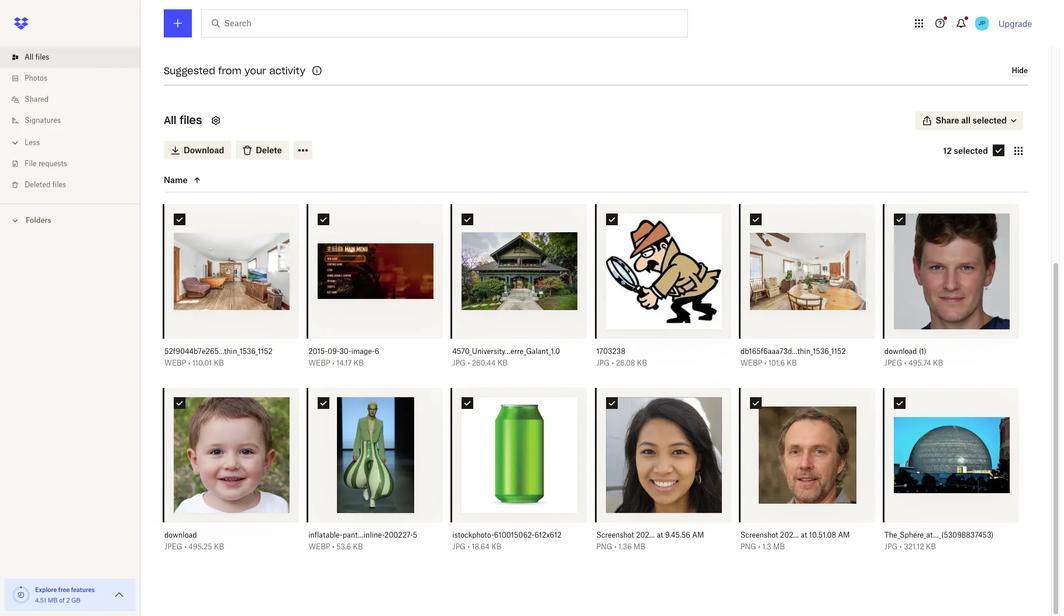 Task type: describe. For each thing, give the bounding box(es) containing it.
495.25
[[189, 542, 212, 551]]

52f9044b7e265…thin_1536_1152 button
[[164, 347, 273, 356]]

file, db165f6aaa73d95c9004256537e7037b-uncropped_scaled_within_1536_1152.webp row
[[741, 204, 876, 376]]

• inside 'screenshot 202… at 9.45.56 am png • 1.36 mb'
[[615, 542, 617, 551]]

1 horizontal spatial all
[[164, 113, 176, 127]]

4.51
[[35, 597, 46, 604]]

jpg for jpg • 260.44 kb
[[453, 359, 466, 367]]

495.74
[[909, 359, 932, 367]]

hide button
[[1012, 66, 1028, 76]]

file, download (1).jpeg row
[[885, 204, 1020, 376]]

2015-09-30-image-6 button
[[309, 347, 418, 356]]

download for •
[[164, 531, 197, 540]]

1703238 jpg • 26.08 kb
[[597, 347, 647, 367]]

jp button
[[973, 14, 992, 33]]

1.3
[[763, 542, 772, 551]]

12 selected
[[944, 146, 989, 156]]

istockphoto-610015062-612x612 button
[[453, 531, 562, 540]]

dropbox for 1st dropbox link from the left
[[205, 57, 233, 66]]

less
[[25, 138, 40, 147]]

321.12
[[904, 542, 925, 551]]

folders
[[26, 216, 51, 225]]

your
[[245, 65, 266, 76]]

jpg for jpg • 26.08 kb
[[597, 359, 610, 367]]

200227-
[[385, 531, 413, 540]]

activity
[[269, 65, 306, 76]]

webp inside '52f9044b7e265…thin_1536_1152 webp • 110.01 kb'
[[164, 359, 186, 367]]

kb inside download (1) jpeg • 495.74 kb
[[934, 359, 944, 367]]

download
[[184, 145, 224, 155]]

kb inside 4570_university…erre_galant_1.0 jpg • 260.44 kb
[[498, 359, 508, 367]]

deleted files
[[25, 180, 66, 189]]

2015-09-30-image-6 webp • 14.17 kb
[[309, 347, 379, 367]]

download button
[[164, 531, 273, 540]]

jpg for jpg • 321.12 kb
[[885, 542, 898, 551]]

am for screenshot 202… at 9.45.56 am
[[693, 531, 704, 540]]

2015-
[[309, 347, 328, 356]]

share all selected
[[936, 115, 1007, 125]]

kb inside the_sphere_at…_(53098837453) jpg • 321.12 kb
[[926, 542, 937, 551]]

4570_university…erre_galant_1.0 jpg • 260.44 kb
[[453, 347, 560, 367]]

jpeg inside download jpeg • 495.25 kb
[[164, 542, 182, 551]]

shared link
[[9, 89, 140, 110]]

all
[[962, 115, 971, 125]]

less image
[[9, 137, 21, 149]]

file, download.jpeg row
[[164, 388, 299, 560]]

kb inside inflatable-pant…inline-200227-5 webp • 53.6 kb
[[353, 542, 363, 551]]

mb for png • 1.36 mb
[[634, 542, 646, 551]]

mb for png • 1.3 mb
[[774, 542, 785, 551]]

at for 9.45.56
[[657, 531, 664, 540]]

• inside inflatable-pant…inline-200227-5 webp • 53.6 kb
[[332, 542, 335, 551]]

explore
[[35, 587, 57, 594]]

am for screenshot 202… at 10.51.08 am
[[838, 531, 850, 540]]

pant…inline-
[[343, 531, 385, 540]]

all files inside list item
[[25, 53, 49, 61]]

52f9044b7e265…thin_1536_1152
[[164, 347, 273, 356]]

webp inside inflatable-pant…inline-200227-5 webp • 53.6 kb
[[309, 542, 330, 551]]

signatures
[[25, 116, 61, 125]]

53.6
[[337, 542, 351, 551]]

the_sphere_at…_(53098837453) button
[[885, 531, 994, 540]]

jpg inside istockphoto-610015062-612x612 jpg • 18.64 kb
[[453, 542, 466, 551]]

upgrade link
[[999, 18, 1033, 28]]

deleted
[[25, 180, 51, 189]]

• inside download jpeg • 495.25 kb
[[184, 542, 187, 551]]

folders button
[[0, 211, 140, 229]]

folder settings image
[[209, 113, 223, 127]]

requests
[[39, 159, 67, 168]]

file, 2015-09-30-image-6.webp row
[[309, 204, 443, 376]]

suggested
[[164, 65, 215, 76]]

202… for png • 1.3 mb
[[780, 531, 799, 540]]

signatures link
[[9, 110, 140, 131]]

file, 4570_university_ave____pierre_galant_1.0.jpg row
[[453, 204, 587, 376]]

2
[[66, 597, 70, 604]]

file
[[25, 159, 37, 168]]

photos link
[[9, 68, 140, 89]]

name button
[[164, 173, 262, 187]]

4570_university…erre_galant_1.0
[[453, 347, 560, 356]]

download for jpeg
[[885, 347, 917, 356]]

file, the_sphere_at_the_venetian_resort_(53098837453).jpg row
[[885, 388, 1020, 560]]

screenshot for 1.3
[[741, 531, 779, 540]]

the_sphere_at…_(53098837453)
[[885, 531, 994, 540]]

files for deleted files link
[[52, 180, 66, 189]]

• inside 2015-09-30-image-6 webp • 14.17 kb
[[332, 359, 335, 367]]

all inside list item
[[25, 53, 34, 61]]

list containing all files
[[0, 40, 140, 204]]

09-
[[328, 347, 340, 356]]

260.44
[[472, 359, 496, 367]]

• inside download (1) jpeg • 495.74 kb
[[905, 359, 907, 367]]

delete
[[256, 145, 282, 155]]

png for png • 1.36 mb
[[597, 542, 613, 551]]

110.01
[[192, 359, 212, 367]]

download (1) button
[[885, 347, 994, 356]]

• inside 4570_university…erre_galant_1.0 jpg • 260.44 kb
[[468, 359, 470, 367]]

screenshot 202… at 9.45.56 am button
[[597, 531, 706, 540]]

all files list item
[[0, 47, 140, 68]]

14.17
[[337, 359, 352, 367]]

10.51.08
[[810, 531, 837, 540]]

file, screenshot 2023-10-19 at 9.45.56 am.png row
[[597, 388, 731, 560]]

image-
[[351, 347, 375, 356]]

1.36
[[619, 542, 632, 551]]

mb inside explore free features 4.51 mb of 2 gb
[[48, 597, 58, 604]]

gb
[[71, 597, 80, 604]]

explore free features 4.51 mb of 2 gb
[[35, 587, 95, 604]]



Task type: locate. For each thing, give the bounding box(es) containing it.
files up photos
[[35, 53, 49, 61]]

• left 321.12
[[900, 542, 902, 551]]

0 horizontal spatial screenshot
[[597, 531, 634, 540]]

of
[[59, 597, 65, 604]]

webp
[[164, 359, 186, 367], [309, 359, 330, 367], [741, 359, 763, 367], [309, 542, 330, 551]]

1 screenshot from the left
[[597, 531, 634, 540]]

screenshot inside 'screenshot 202… at 9.45.56 am png • 1.36 mb'
[[597, 531, 634, 540]]

0 horizontal spatial all files
[[25, 53, 49, 61]]

• left 495.74
[[905, 359, 907, 367]]

6
[[375, 347, 379, 356]]

1 horizontal spatial screenshot
[[741, 531, 779, 540]]

1 horizontal spatial files
[[52, 180, 66, 189]]

kb down istockphoto-610015062-612x612 button
[[492, 542, 502, 551]]

1 horizontal spatial am
[[838, 531, 850, 540]]

jpeg left 495.25
[[164, 542, 182, 551]]

png
[[597, 542, 613, 551], [741, 542, 757, 551]]

Search in folder "Dropbox" text field
[[224, 17, 664, 30]]

file requests
[[25, 159, 67, 168]]

2 png from the left
[[741, 542, 757, 551]]

202… inside screenshot 202… at 10.51.08 am png • 1.3 mb
[[780, 531, 799, 540]]

dropbox image
[[9, 12, 33, 35]]

download left "(1)"
[[885, 347, 917, 356]]

1 horizontal spatial download
[[885, 347, 917, 356]]

1 horizontal spatial dropbox
[[303, 57, 331, 66]]

mb right 1.36 on the right of page
[[634, 542, 646, 551]]

kb inside 1703238 jpg • 26.08 kb
[[637, 359, 647, 367]]

• inside screenshot 202… at 10.51.08 am png • 1.3 mb
[[759, 542, 761, 551]]

kb down the the_sphere_at…_(53098837453) button
[[926, 542, 937, 551]]

delete button
[[236, 141, 289, 160]]

• down 1703238
[[612, 359, 614, 367]]

1 vertical spatial all
[[164, 113, 176, 127]]

0 vertical spatial all
[[25, 53, 34, 61]]

dropbox for 2nd dropbox link
[[303, 57, 331, 66]]

mb left 'of'
[[48, 597, 58, 604]]

• inside 1703238 jpg • 26.08 kb
[[612, 359, 614, 367]]

• left 14.17
[[332, 359, 335, 367]]

webp down inflatable-
[[309, 542, 330, 551]]

0 horizontal spatial at
[[657, 531, 664, 540]]

jpg
[[453, 359, 466, 367], [597, 359, 610, 367], [453, 542, 466, 551], [885, 542, 898, 551]]

1 png from the left
[[597, 542, 613, 551]]

file, inflatable-pants-today-inline-200227-5.webp row
[[309, 388, 443, 560]]

101.6
[[769, 359, 785, 367]]

am right 10.51.08
[[838, 531, 850, 540]]

kb down 2015-09-30-image-6 button
[[354, 359, 364, 367]]

• left 1.3
[[759, 542, 761, 551]]

0 horizontal spatial dropbox
[[205, 57, 233, 66]]

png for png • 1.3 mb
[[741, 542, 757, 551]]

webp left 101.6 at the bottom right of page
[[741, 359, 763, 367]]

webp down "2015-"
[[309, 359, 330, 367]]

file, 52f9044b7e2655d26eb85c0b2abdc392-uncropped_scaled_within_1536_1152.webp row
[[164, 204, 299, 376]]

0 vertical spatial files
[[35, 53, 49, 61]]

screenshot for 1.36
[[597, 531, 634, 540]]

at left 10.51.08
[[801, 531, 808, 540]]

1703238 button
[[597, 347, 706, 356]]

all up photos
[[25, 53, 34, 61]]

hide
[[1012, 66, 1028, 75]]

612x612
[[535, 531, 562, 540]]

the_sphere_at…_(53098837453) jpg • 321.12 kb
[[885, 531, 994, 551]]

202… left 10.51.08
[[780, 531, 799, 540]]

free
[[58, 587, 70, 594]]

png left 1.36 on the right of page
[[597, 542, 613, 551]]

kb down download (1) button
[[934, 359, 944, 367]]

download jpeg • 495.25 kb
[[164, 531, 224, 551]]

1 horizontal spatial all files
[[164, 113, 202, 127]]

0 horizontal spatial 202…
[[636, 531, 655, 540]]

• inside the_sphere_at…_(53098837453) jpg • 321.12 kb
[[900, 542, 902, 551]]

quota usage element
[[12, 586, 30, 605]]

• left 18.64
[[468, 542, 470, 551]]

kb inside istockphoto-610015062-612x612 jpg • 18.64 kb
[[492, 542, 502, 551]]

screenshot
[[597, 531, 634, 540], [741, 531, 779, 540]]

png inside 'screenshot 202… at 9.45.56 am png • 1.36 mb'
[[597, 542, 613, 551]]

jpg down 'istockphoto-'
[[453, 542, 466, 551]]

dropbox link
[[205, 56, 233, 67], [303, 56, 331, 67]]

0 horizontal spatial dropbox link
[[205, 56, 233, 67]]

30-
[[340, 347, 351, 356]]

jpg down 1703238
[[597, 359, 610, 367]]

mb inside screenshot 202… at 10.51.08 am png • 1.3 mb
[[774, 542, 785, 551]]

download (1) jpeg • 495.74 kb
[[885, 347, 944, 367]]

kb down 52f9044b7e265…thin_1536_1152 button
[[214, 359, 224, 367]]

webp inside 2015-09-30-image-6 webp • 14.17 kb
[[309, 359, 330, 367]]

0 vertical spatial jpeg
[[885, 359, 903, 367]]

download inside download jpeg • 495.25 kb
[[164, 531, 197, 540]]

202… inside 'screenshot 202… at 9.45.56 am png • 1.36 mb'
[[636, 531, 655, 540]]

deleted files link
[[9, 174, 140, 196]]

2 horizontal spatial files
[[180, 113, 202, 127]]

file, 1703238.jpg row
[[597, 204, 731, 376]]

all files left the 'folder settings' icon
[[164, 113, 202, 127]]

download button
[[164, 141, 231, 160]]

selected inside dropdown button
[[973, 115, 1007, 125]]

webp inside db165f6aaa73d…thin_1536_1152 webp • 101.6 kb
[[741, 359, 763, 367]]

all up download button
[[164, 113, 176, 127]]

0 vertical spatial download
[[885, 347, 917, 356]]

(1)
[[919, 347, 927, 356]]

1 vertical spatial selected
[[954, 146, 989, 156]]

1 202… from the left
[[636, 531, 655, 540]]

at inside screenshot 202… at 10.51.08 am png • 1.3 mb
[[801, 531, 808, 540]]

db165f6aaa73d…thin_1536_1152 webp • 101.6 kb
[[741, 347, 846, 367]]

9.45.56
[[665, 531, 691, 540]]

screenshot up 1.3
[[741, 531, 779, 540]]

1 dropbox link from the left
[[205, 56, 233, 67]]

mb right 1.3
[[774, 542, 785, 551]]

1 at from the left
[[657, 531, 664, 540]]

png inside screenshot 202… at 10.51.08 am png • 1.3 mb
[[741, 542, 757, 551]]

1 dropbox from the left
[[205, 57, 233, 66]]

mb inside 'screenshot 202… at 9.45.56 am png • 1.36 mb'
[[634, 542, 646, 551]]

jpg inside 4570_university…erre_galant_1.0 jpg • 260.44 kb
[[453, 359, 466, 367]]

list
[[0, 40, 140, 204]]

0 horizontal spatial png
[[597, 542, 613, 551]]

12
[[944, 146, 952, 156]]

files left the 'folder settings' icon
[[180, 113, 202, 127]]

webp left 110.01
[[164, 359, 186, 367]]

share
[[936, 115, 960, 125]]

1 horizontal spatial mb
[[634, 542, 646, 551]]

• left 1.36 on the right of page
[[615, 542, 617, 551]]

all files
[[25, 53, 49, 61], [164, 113, 202, 127]]

at left 9.45.56
[[657, 531, 664, 540]]

screenshot inside screenshot 202… at 10.51.08 am png • 1.3 mb
[[741, 531, 779, 540]]

dropbox
[[205, 57, 233, 66], [303, 57, 331, 66]]

upgrade
[[999, 18, 1033, 28]]

• left 110.01
[[188, 359, 191, 367]]

2 dropbox from the left
[[303, 57, 331, 66]]

at inside 'screenshot 202… at 9.45.56 am png • 1.36 mb'
[[657, 531, 664, 540]]

photos
[[25, 74, 47, 83]]

inflatable-pant…inline-200227-5 button
[[309, 531, 418, 540]]

kb down inflatable-pant…inline-200227-5 button on the bottom left of page
[[353, 542, 363, 551]]

2 202… from the left
[[780, 531, 799, 540]]

share all selected button
[[916, 111, 1024, 130]]

2 at from the left
[[801, 531, 808, 540]]

files for all files link
[[35, 53, 49, 61]]

• inside '52f9044b7e265…thin_1536_1152 webp • 110.01 kb'
[[188, 359, 191, 367]]

1 horizontal spatial jpeg
[[885, 359, 903, 367]]

at for 10.51.08
[[801, 531, 808, 540]]

kb inside db165f6aaa73d…thin_1536_1152 webp • 101.6 kb
[[787, 359, 797, 367]]

202… for png • 1.36 mb
[[636, 531, 655, 540]]

kb down download button
[[214, 542, 224, 551]]

1 vertical spatial jpeg
[[164, 542, 182, 551]]

1 vertical spatial download
[[164, 531, 197, 540]]

2 vertical spatial files
[[52, 180, 66, 189]]

files
[[35, 53, 49, 61], [180, 113, 202, 127], [52, 180, 66, 189]]

jpeg inside download (1) jpeg • 495.74 kb
[[885, 359, 903, 367]]

download
[[885, 347, 917, 356], [164, 531, 197, 540]]

features
[[71, 587, 95, 594]]

1 vertical spatial all files
[[164, 113, 202, 127]]

db165f6aaa73d…thin_1536_1152 button
[[741, 347, 850, 356]]

file, istockphoto-610015062-612x612.jpg row
[[453, 388, 587, 560]]

• left 260.44
[[468, 359, 470, 367]]

1 horizontal spatial at
[[801, 531, 808, 540]]

download inside download (1) jpeg • 495.74 kb
[[885, 347, 917, 356]]

jpg inside the_sphere_at…_(53098837453) jpg • 321.12 kb
[[885, 542, 898, 551]]

db165f6aaa73d…thin_1536_1152
[[741, 347, 846, 356]]

• inside db165f6aaa73d…thin_1536_1152 webp • 101.6 kb
[[765, 359, 767, 367]]

5
[[413, 531, 418, 540]]

0 horizontal spatial all
[[25, 53, 34, 61]]

kb inside '52f9044b7e265…thin_1536_1152 webp • 110.01 kb'
[[214, 359, 224, 367]]

kb inside 2015-09-30-image-6 webp • 14.17 kb
[[354, 359, 364, 367]]

kb down db165f6aaa73d…thin_1536_1152
[[787, 359, 797, 367]]

0 horizontal spatial mb
[[48, 597, 58, 604]]

files right deleted
[[52, 180, 66, 189]]

jpeg
[[885, 359, 903, 367], [164, 542, 182, 551]]

all files link
[[9, 47, 140, 68]]

4570_university…erre_galant_1.0 button
[[453, 347, 562, 356]]

am right 9.45.56
[[693, 531, 704, 540]]

shared
[[25, 95, 49, 104]]

at
[[657, 531, 664, 540], [801, 531, 808, 540]]

0 vertical spatial selected
[[973, 115, 1007, 125]]

screenshot 202… at 10.51.08 am button
[[741, 531, 850, 540]]

suggested from your activity
[[164, 65, 306, 76]]

0 horizontal spatial download
[[164, 531, 197, 540]]

52f9044b7e265…thin_1536_1152 webp • 110.01 kb
[[164, 347, 273, 367]]

inflatable-pant…inline-200227-5 webp • 53.6 kb
[[309, 531, 418, 551]]

0 horizontal spatial jpeg
[[164, 542, 182, 551]]

am inside 'screenshot 202… at 9.45.56 am png • 1.36 mb'
[[693, 531, 704, 540]]

jpg inside 1703238 jpg • 26.08 kb
[[597, 359, 610, 367]]

selected right all
[[973, 115, 1007, 125]]

202…
[[636, 531, 655, 540], [780, 531, 799, 540]]

screenshot up 1.36 on the right of page
[[597, 531, 634, 540]]

• inside istockphoto-610015062-612x612 jpg • 18.64 kb
[[468, 542, 470, 551]]

download up 495.25
[[164, 531, 197, 540]]

inflatable-
[[309, 531, 343, 540]]

jpg left 260.44
[[453, 359, 466, 367]]

istockphoto-610015062-612x612 jpg • 18.64 kb
[[453, 531, 562, 551]]

1703238
[[597, 347, 626, 356]]

from
[[218, 65, 242, 76]]

jpeg left 495.74
[[885, 359, 903, 367]]

am inside screenshot 202… at 10.51.08 am png • 1.3 mb
[[838, 531, 850, 540]]

• left 495.25
[[184, 542, 187, 551]]

jpg left 321.12
[[885, 542, 898, 551]]

all files up photos
[[25, 53, 49, 61]]

kb inside download jpeg • 495.25 kb
[[214, 542, 224, 551]]

1 horizontal spatial dropbox link
[[303, 56, 331, 67]]

0 vertical spatial all files
[[25, 53, 49, 61]]

selected right "12"
[[954, 146, 989, 156]]

18.64
[[472, 542, 490, 551]]

istockphoto-
[[453, 531, 494, 540]]

2 horizontal spatial mb
[[774, 542, 785, 551]]

1 vertical spatial files
[[180, 113, 202, 127]]

1 horizontal spatial 202…
[[780, 531, 799, 540]]

202… left 9.45.56
[[636, 531, 655, 540]]

• left 101.6 at the bottom right of page
[[765, 359, 767, 367]]

26.08
[[616, 359, 635, 367]]

kb down "4570_university…erre_galant_1.0" button
[[498, 359, 508, 367]]

2 dropbox link from the left
[[303, 56, 331, 67]]

2 screenshot from the left
[[741, 531, 779, 540]]

2 am from the left
[[838, 531, 850, 540]]

610015062-
[[494, 531, 535, 540]]

1 am from the left
[[693, 531, 704, 540]]

1 horizontal spatial png
[[741, 542, 757, 551]]

screenshot 202… at 9.45.56 am png • 1.36 mb
[[597, 531, 704, 551]]

selected
[[973, 115, 1007, 125], [954, 146, 989, 156]]

file, screenshot 2023-11-13 at 10.51.08 am.png row
[[741, 388, 876, 560]]

0 horizontal spatial am
[[693, 531, 704, 540]]

files inside list item
[[35, 53, 49, 61]]

png left 1.3
[[741, 542, 757, 551]]

0 horizontal spatial files
[[35, 53, 49, 61]]

screenshot 202… at 10.51.08 am png • 1.3 mb
[[741, 531, 850, 551]]

•
[[188, 359, 191, 367], [332, 359, 335, 367], [468, 359, 470, 367], [612, 359, 614, 367], [765, 359, 767, 367], [905, 359, 907, 367], [184, 542, 187, 551], [332, 542, 335, 551], [468, 542, 470, 551], [615, 542, 617, 551], [759, 542, 761, 551], [900, 542, 902, 551]]

name
[[164, 175, 188, 185]]

jp
[[979, 19, 986, 27]]

kb down '1703238' button
[[637, 359, 647, 367]]

am
[[693, 531, 704, 540], [838, 531, 850, 540]]

• left "53.6"
[[332, 542, 335, 551]]



Task type: vqa. For each thing, say whether or not it's contained in the screenshot.
JPEG's download
yes



